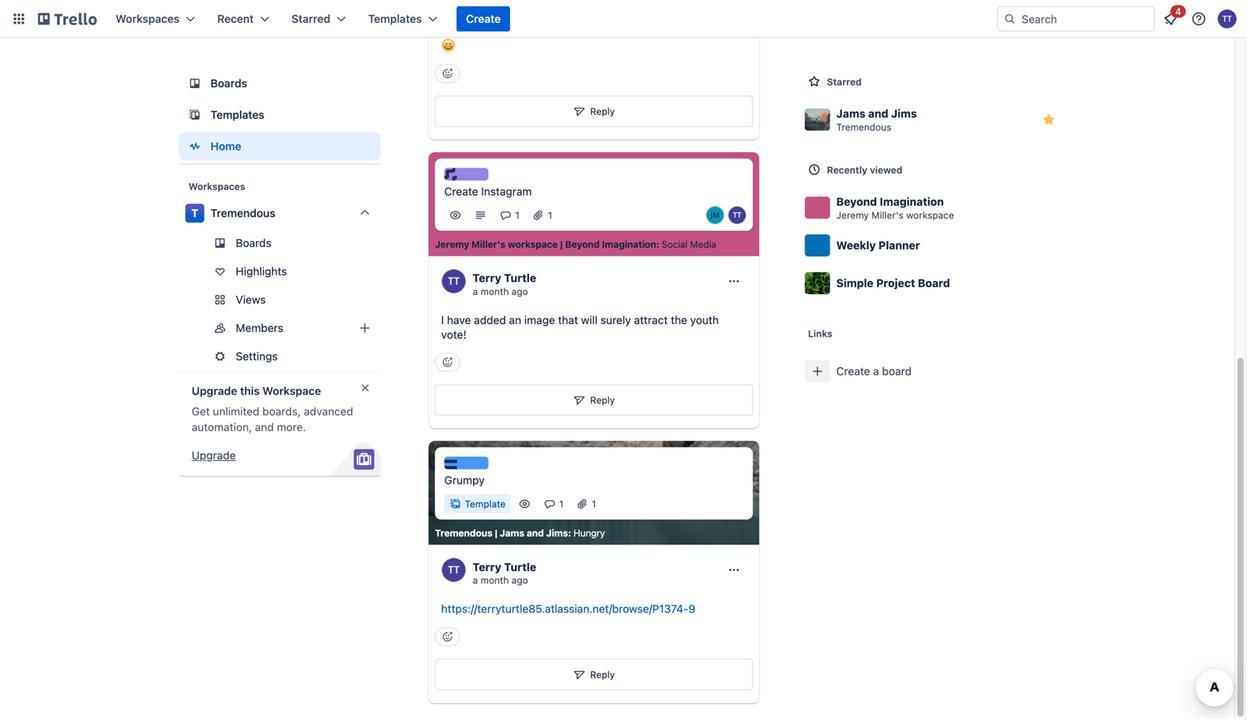 Task type: describe. For each thing, give the bounding box(es) containing it.
1 vertical spatial jams
[[500, 528, 525, 539]]

surely
[[601, 314, 631, 327]]

reply button for grumpy
[[435, 660, 753, 691]]

recently
[[827, 165, 868, 176]]

create button
[[457, 6, 510, 32]]

terry turtle a month ago for grumpy
[[473, 561, 537, 586]]

1 down instagram
[[515, 210, 520, 221]]

color: purple, title: none image
[[445, 168, 489, 181]]

jams and jims link
[[500, 527, 568, 540]]

get
[[192, 405, 210, 418]]

jams and jims tremendous
[[837, 107, 917, 133]]

viewed
[[870, 165, 903, 176]]

terry for grumpy
[[473, 561, 502, 574]]

upgrade for upgrade
[[192, 449, 236, 462]]

boards for templates
[[211, 77, 247, 90]]

upgrade button
[[192, 448, 236, 464]]

turtle for grumpy
[[504, 561, 537, 574]]

miller's inside "beyond imagination jeremy miller's workspace"
[[872, 210, 904, 221]]

added
[[474, 314, 506, 327]]

i have added an image that will surely attract the youth vote!
[[441, 314, 719, 341]]

reply for create instagram
[[590, 395, 615, 406]]

color: blue, title: none image
[[445, 457, 489, 470]]

beyond imagination jeremy miller's workspace
[[837, 195, 955, 221]]

youth
[[691, 314, 719, 327]]

https://terryturtle85.atlassian.net/browse/p1374-9 link
[[441, 603, 696, 616]]

more.
[[277, 421, 306, 434]]

1 horizontal spatial workspaces
[[189, 181, 245, 192]]

members
[[236, 322, 284, 335]]

1 vertical spatial imagination
[[602, 239, 657, 250]]

and inside upgrade this workspace get unlimited boards, advanced automation, and more.
[[255, 421, 274, 434]]

board image
[[185, 74, 204, 93]]

settings link
[[179, 344, 381, 369]]

jeremy miller's workspace | beyond imagination : social media
[[435, 239, 717, 250]]

advanced
[[304, 405, 353, 418]]

Search field
[[1017, 7, 1155, 31]]

highlights link
[[179, 259, 381, 284]]

0 horizontal spatial |
[[495, 528, 498, 539]]

starred button
[[282, 6, 356, 32]]

beyond inside "beyond imagination jeremy miller's workspace"
[[837, 195, 877, 208]]

1 horizontal spatial :
[[657, 239, 660, 250]]

add reaction image
[[435, 353, 460, 372]]

tremendous for tremendous | jams and jims : hungry
[[435, 528, 493, 539]]

ago for create instagram
[[512, 286, 528, 297]]

boards for highlights
[[236, 237, 272, 250]]

a inside button
[[874, 365, 880, 378]]

t
[[191, 207, 198, 220]]

views link
[[179, 287, 381, 313]]

image
[[525, 314, 555, 327]]

turtle for create instagram
[[504, 272, 537, 285]]

this
[[240, 385, 260, 398]]

imagination inside "beyond imagination jeremy miller's workspace"
[[880, 195, 944, 208]]

recent
[[217, 12, 254, 25]]

1 up jams and jims link
[[559, 499, 564, 510]]

the
[[671, 314, 688, 327]]

https://terryturtle85.atlassian.net/browse/p1374-9
[[441, 603, 696, 616]]

create for create instagram
[[445, 185, 478, 198]]

weekly
[[837, 239, 876, 252]]

month for create instagram
[[481, 286, 509, 297]]

click to unstar jams and jims. it will be removed from your starred list. image
[[1042, 112, 1057, 128]]

i
[[441, 314, 444, 327]]

highlights
[[236, 265, 287, 278]]

starred inside starred dropdown button
[[292, 12, 331, 25]]

tremendous | jams and jims : hungry
[[435, 528, 605, 539]]

templates button
[[359, 6, 447, 32]]

automation,
[[192, 421, 252, 434]]

0 horizontal spatial workspace
[[508, 239, 558, 250]]

reply for grumpy
[[590, 670, 615, 681]]

templates link
[[179, 101, 381, 129]]

upgrade for upgrade this workspace get unlimited boards, advanced automation, and more.
[[192, 385, 237, 398]]

recent button
[[208, 6, 279, 32]]

tremendous inside jams and jims tremendous
[[837, 122, 892, 133]]

a for create instagram
[[473, 286, 478, 297]]

beyond imagination link
[[565, 238, 657, 251]]

jeremy inside "beyond imagination jeremy miller's workspace"
[[837, 210, 869, 221]]



Task type: vqa. For each thing, say whether or not it's contained in the screenshot.
the roadmap,
no



Task type: locate. For each thing, give the bounding box(es) containing it.
2 vertical spatial tremendous
[[435, 528, 493, 539]]

will
[[581, 314, 598, 327]]

4 notifications image
[[1162, 9, 1181, 28]]

0 vertical spatial |
[[560, 239, 563, 250]]

create a board
[[837, 365, 912, 378]]

boards link up the templates link
[[179, 69, 381, 98]]

| left beyond imagination link
[[560, 239, 563, 250]]

jims left hungry in the bottom left of the page
[[546, 528, 568, 539]]

simple project board
[[837, 277, 951, 290]]

jims up viewed
[[892, 107, 917, 120]]

settings
[[236, 350, 278, 363]]

1 horizontal spatial imagination
[[880, 195, 944, 208]]

simple
[[837, 277, 874, 290]]

reply button for create instagram
[[435, 385, 753, 416]]

workspace down instagram
[[508, 239, 558, 250]]

1 vertical spatial a
[[874, 365, 880, 378]]

miller's
[[872, 210, 904, 221], [472, 239, 506, 250]]

2 terry turtle a month ago from the top
[[473, 561, 537, 586]]

1 vertical spatial reply button
[[435, 385, 753, 416]]

weekly planner
[[837, 239, 921, 252]]

1 vertical spatial upgrade
[[192, 449, 236, 462]]

tremendous right t
[[211, 207, 276, 220]]

boards right board icon
[[211, 77, 247, 90]]

upgrade inside upgrade this workspace get unlimited boards, advanced automation, and more.
[[192, 385, 237, 398]]

workspaces
[[116, 12, 180, 25], [189, 181, 245, 192]]

social
[[662, 239, 688, 250]]

terry turtle a month ago up an
[[473, 272, 537, 297]]

2 horizontal spatial and
[[869, 107, 889, 120]]

reply button
[[435, 96, 753, 127], [435, 385, 753, 416], [435, 660, 753, 691]]

create for create
[[466, 12, 501, 25]]

a for grumpy
[[473, 575, 478, 586]]

1 reply button from the top
[[435, 96, 753, 127]]

2 vertical spatial create
[[837, 365, 871, 378]]

jims inside jams and jims tremendous
[[892, 107, 917, 120]]

vote!
[[441, 328, 467, 341]]

hungry
[[574, 528, 605, 539]]

boards link for templates
[[179, 69, 381, 98]]

workspace
[[263, 385, 321, 398]]

jeremy up weekly
[[837, 210, 869, 221]]

0 vertical spatial upgrade
[[192, 385, 237, 398]]

month up added
[[481, 286, 509, 297]]

1 horizontal spatial starred
[[827, 76, 862, 87]]

1 vertical spatial terry
[[473, 561, 502, 574]]

terry
[[473, 272, 502, 285], [473, 561, 502, 574]]

2 upgrade from the top
[[192, 449, 236, 462]]

1 vertical spatial jims
[[546, 528, 568, 539]]

0 horizontal spatial workspaces
[[116, 12, 180, 25]]

2 reply from the top
[[590, 395, 615, 406]]

: left hungry in the bottom left of the page
[[568, 528, 571, 539]]

grinning image
[[441, 38, 456, 52]]

boards
[[211, 77, 247, 90], [236, 237, 272, 250]]

1 vertical spatial add reaction image
[[435, 628, 460, 647]]

1 horizontal spatial tremendous
[[435, 528, 493, 539]]

1 add reaction image from the top
[[435, 64, 460, 83]]

9
[[689, 603, 696, 616]]

upgrade
[[192, 385, 237, 398], [192, 449, 236, 462]]

0 vertical spatial templates
[[368, 12, 422, 25]]

templates
[[368, 12, 422, 25], [211, 108, 264, 121]]

boards,
[[263, 405, 301, 418]]

upgrade up the get
[[192, 385, 237, 398]]

1
[[515, 210, 520, 221], [548, 210, 553, 221], [559, 499, 564, 510], [592, 499, 597, 510]]

1 vertical spatial and
[[255, 421, 274, 434]]

1 vertical spatial month
[[481, 575, 509, 586]]

ago for grumpy
[[512, 575, 528, 586]]

1 horizontal spatial miller's
[[872, 210, 904, 221]]

1 vertical spatial reply
[[590, 395, 615, 406]]

create instagram
[[445, 185, 532, 198]]

1 horizontal spatial workspace
[[907, 210, 955, 221]]

simple project board link
[[799, 265, 1068, 302]]

0 horizontal spatial and
[[255, 421, 274, 434]]

create a board button
[[799, 353, 1068, 391]]

board
[[883, 365, 912, 378]]

terry for create instagram
[[473, 272, 502, 285]]

1 vertical spatial workspaces
[[189, 181, 245, 192]]

templates up home
[[211, 108, 264, 121]]

templates right starred dropdown button
[[368, 12, 422, 25]]

boards link
[[179, 69, 381, 98], [179, 231, 381, 256]]

terry turtle a month ago
[[473, 272, 537, 297], [473, 561, 537, 586]]

0 horizontal spatial starred
[[292, 12, 331, 25]]

jims
[[892, 107, 917, 120], [546, 528, 568, 539]]

month for grumpy
[[481, 575, 509, 586]]

views
[[236, 293, 266, 306]]

instagram
[[481, 185, 532, 198]]

a down tremendous | jams and jims : hungry at the left
[[473, 575, 478, 586]]

month
[[481, 286, 509, 297], [481, 575, 509, 586]]

1 upgrade from the top
[[192, 385, 237, 398]]

reply
[[590, 106, 615, 117], [590, 395, 615, 406], [590, 670, 615, 681]]

create
[[466, 12, 501, 25], [445, 185, 478, 198], [837, 365, 871, 378]]

boards link up highlights link at the left of the page
[[179, 231, 381, 256]]

tremendous down template
[[435, 528, 493, 539]]

1 horizontal spatial and
[[527, 528, 544, 539]]

0 vertical spatial month
[[481, 286, 509, 297]]

create for create a board
[[837, 365, 871, 378]]

1 vertical spatial jeremy
[[435, 239, 469, 250]]

turtle
[[504, 272, 537, 285], [504, 561, 537, 574]]

a left board
[[874, 365, 880, 378]]

|
[[560, 239, 563, 250], [495, 528, 498, 539]]

turtle down tremendous | jams and jims : hungry at the left
[[504, 561, 537, 574]]

0 vertical spatial starred
[[292, 12, 331, 25]]

1 vertical spatial create
[[445, 185, 478, 198]]

have
[[447, 314, 471, 327]]

workspaces inside dropdown button
[[116, 12, 180, 25]]

0 vertical spatial turtle
[[504, 272, 537, 285]]

0 vertical spatial jams
[[837, 107, 866, 120]]

1 vertical spatial ago
[[512, 575, 528, 586]]

1 horizontal spatial |
[[560, 239, 563, 250]]

2 vertical spatial reply
[[590, 670, 615, 681]]

0 horizontal spatial jeremy
[[435, 239, 469, 250]]

1 boards link from the top
[[179, 69, 381, 98]]

board
[[918, 277, 951, 290]]

tremendous for tremendous
[[211, 207, 276, 220]]

workspaces button
[[106, 6, 205, 32]]

add image
[[356, 319, 374, 338]]

0 vertical spatial :
[[657, 239, 660, 250]]

0 vertical spatial jeremy
[[837, 210, 869, 221]]

1 horizontal spatial jeremy
[[837, 210, 869, 221]]

2 boards link from the top
[[179, 231, 381, 256]]

imagination left social
[[602, 239, 657, 250]]

0 horizontal spatial imagination
[[602, 239, 657, 250]]

0 vertical spatial boards
[[211, 77, 247, 90]]

beyond
[[837, 195, 877, 208], [565, 239, 600, 250]]

miller's down create instagram
[[472, 239, 506, 250]]

boards up 'highlights'
[[236, 237, 272, 250]]

3 reply button from the top
[[435, 660, 753, 691]]

1 vertical spatial tremendous
[[211, 207, 276, 220]]

starred right recent dropdown button
[[292, 12, 331, 25]]

2 vertical spatial reply button
[[435, 660, 753, 691]]

tremendous
[[837, 122, 892, 133], [211, 207, 276, 220], [435, 528, 493, 539]]

jams up recently
[[837, 107, 866, 120]]

beyond up will
[[565, 239, 600, 250]]

templates inside popup button
[[368, 12, 422, 25]]

beyond down recently viewed
[[837, 195, 877, 208]]

:
[[657, 239, 660, 250], [568, 528, 571, 539]]

jeremy
[[837, 210, 869, 221], [435, 239, 469, 250]]

2 add reaction image from the top
[[435, 628, 460, 647]]

terry turtle a month ago for create instagram
[[473, 272, 537, 297]]

recently viewed
[[827, 165, 903, 176]]

0 vertical spatial reply button
[[435, 96, 753, 127]]

3 reply from the top
[[590, 670, 615, 681]]

1 vertical spatial boards link
[[179, 231, 381, 256]]

1 terry from the top
[[473, 272, 502, 285]]

workspace up weekly planner link
[[907, 210, 955, 221]]

imagination
[[880, 195, 944, 208], [602, 239, 657, 250]]

2 ago from the top
[[512, 575, 528, 586]]

template board image
[[185, 106, 204, 124]]

tremendous up recently viewed
[[837, 122, 892, 133]]

links
[[808, 328, 833, 339]]

0 vertical spatial beyond
[[837, 195, 877, 208]]

0 vertical spatial ago
[[512, 286, 528, 297]]

1 vertical spatial terry turtle a month ago
[[473, 561, 537, 586]]

https://terryturtle85.atlassian.net/browse/p1374-
[[441, 603, 689, 616]]

upgrade this workspace get unlimited boards, advanced automation, and more.
[[192, 385, 353, 434]]

terry up added
[[473, 272, 502, 285]]

1 vertical spatial templates
[[211, 108, 264, 121]]

0 horizontal spatial miller's
[[472, 239, 506, 250]]

members link
[[179, 316, 381, 341]]

and
[[869, 107, 889, 120], [255, 421, 274, 434], [527, 528, 544, 539]]

0 horizontal spatial tremendous
[[211, 207, 276, 220]]

0 vertical spatial tremendous
[[837, 122, 892, 133]]

1 vertical spatial beyond
[[565, 239, 600, 250]]

home image
[[185, 137, 204, 156]]

and up viewed
[[869, 107, 889, 120]]

1 vertical spatial starred
[[827, 76, 862, 87]]

and down boards,
[[255, 421, 274, 434]]

2 turtle from the top
[[504, 561, 537, 574]]

ago up an
[[512, 286, 528, 297]]

grumpy
[[445, 474, 485, 487]]

ago
[[512, 286, 528, 297], [512, 575, 528, 586]]

1 vertical spatial workspace
[[508, 239, 558, 250]]

a
[[473, 286, 478, 297], [874, 365, 880, 378], [473, 575, 478, 586]]

1 ago from the top
[[512, 286, 528, 297]]

jams
[[837, 107, 866, 120], [500, 528, 525, 539]]

search image
[[1004, 13, 1017, 25]]

1 vertical spatial miller's
[[472, 239, 506, 250]]

month down tremendous | jams and jims : hungry at the left
[[481, 575, 509, 586]]

0 horizontal spatial jims
[[546, 528, 568, 539]]

planner
[[879, 239, 921, 252]]

1 horizontal spatial jams
[[837, 107, 866, 120]]

2 vertical spatial and
[[527, 528, 544, 539]]

home link
[[179, 132, 381, 161]]

terry down tremendous | jams and jims : hungry at the left
[[473, 561, 502, 574]]

turtle up an
[[504, 272, 537, 285]]

0 vertical spatial terry
[[473, 272, 502, 285]]

an
[[509, 314, 522, 327]]

that
[[558, 314, 578, 327]]

create inside 'primary' element
[[466, 12, 501, 25]]

0 horizontal spatial :
[[568, 528, 571, 539]]

1 reply from the top
[[590, 106, 615, 117]]

0 vertical spatial jims
[[892, 107, 917, 120]]

jams down template
[[500, 528, 525, 539]]

0 vertical spatial miller's
[[872, 210, 904, 221]]

| down template
[[495, 528, 498, 539]]

0 vertical spatial terry turtle a month ago
[[473, 272, 537, 297]]

1 month from the top
[[481, 286, 509, 297]]

terry turtle a month ago down tremendous | jams and jims : hungry at the left
[[473, 561, 537, 586]]

ago down tremendous | jams and jims : hungry at the left
[[512, 575, 528, 586]]

0 vertical spatial add reaction image
[[435, 64, 460, 83]]

0 horizontal spatial jams
[[500, 528, 525, 539]]

0 horizontal spatial beyond
[[565, 239, 600, 250]]

back to home image
[[38, 6, 97, 32]]

add reaction image
[[435, 64, 460, 83], [435, 628, 460, 647]]

1 vertical spatial boards
[[236, 237, 272, 250]]

0 vertical spatial create
[[466, 12, 501, 25]]

2 reply button from the top
[[435, 385, 753, 416]]

2 vertical spatial a
[[473, 575, 478, 586]]

1 vertical spatial :
[[568, 528, 571, 539]]

upgrade down automation,
[[192, 449, 236, 462]]

and inside jams and jims tremendous
[[869, 107, 889, 120]]

1 horizontal spatial templates
[[368, 12, 422, 25]]

1 vertical spatial turtle
[[504, 561, 537, 574]]

unlimited
[[213, 405, 260, 418]]

1 vertical spatial |
[[495, 528, 498, 539]]

attract
[[634, 314, 668, 327]]

0 vertical spatial imagination
[[880, 195, 944, 208]]

workspace
[[907, 210, 955, 221], [508, 239, 558, 250]]

open information menu image
[[1192, 11, 1207, 27]]

1 terry turtle a month ago from the top
[[473, 272, 537, 297]]

home
[[211, 140, 241, 153]]

jeremy down create instagram
[[435, 239, 469, 250]]

1 up "jeremy miller's workspace | beyond imagination : social media"
[[548, 210, 553, 221]]

imagination down viewed
[[880, 195, 944, 208]]

0 vertical spatial workspace
[[907, 210, 955, 221]]

: left social
[[657, 239, 660, 250]]

boards link for highlights
[[179, 231, 381, 256]]

miller's up weekly planner
[[872, 210, 904, 221]]

0 vertical spatial reply
[[590, 106, 615, 117]]

terry turtle (terryturtle) image
[[1218, 9, 1237, 28]]

1 horizontal spatial jims
[[892, 107, 917, 120]]

starred up jams and jims tremendous
[[827, 76, 862, 87]]

0 vertical spatial and
[[869, 107, 889, 120]]

0 vertical spatial workspaces
[[116, 12, 180, 25]]

2 terry from the top
[[473, 561, 502, 574]]

starred
[[292, 12, 331, 25], [827, 76, 862, 87]]

weekly planner link
[[799, 227, 1068, 265]]

0 vertical spatial boards link
[[179, 69, 381, 98]]

and left hungry in the bottom left of the page
[[527, 528, 544, 539]]

2 horizontal spatial tremendous
[[837, 122, 892, 133]]

primary element
[[0, 0, 1247, 38]]

template
[[465, 499, 506, 510]]

1 up hungry in the bottom left of the page
[[592, 499, 597, 510]]

0 vertical spatial a
[[473, 286, 478, 297]]

0 horizontal spatial templates
[[211, 108, 264, 121]]

jams inside jams and jims tremendous
[[837, 107, 866, 120]]

project
[[877, 277, 916, 290]]

2 month from the top
[[481, 575, 509, 586]]

workspace inside "beyond imagination jeremy miller's workspace"
[[907, 210, 955, 221]]

a up added
[[473, 286, 478, 297]]

media
[[690, 239, 717, 250]]

1 horizontal spatial beyond
[[837, 195, 877, 208]]

1 turtle from the top
[[504, 272, 537, 285]]



